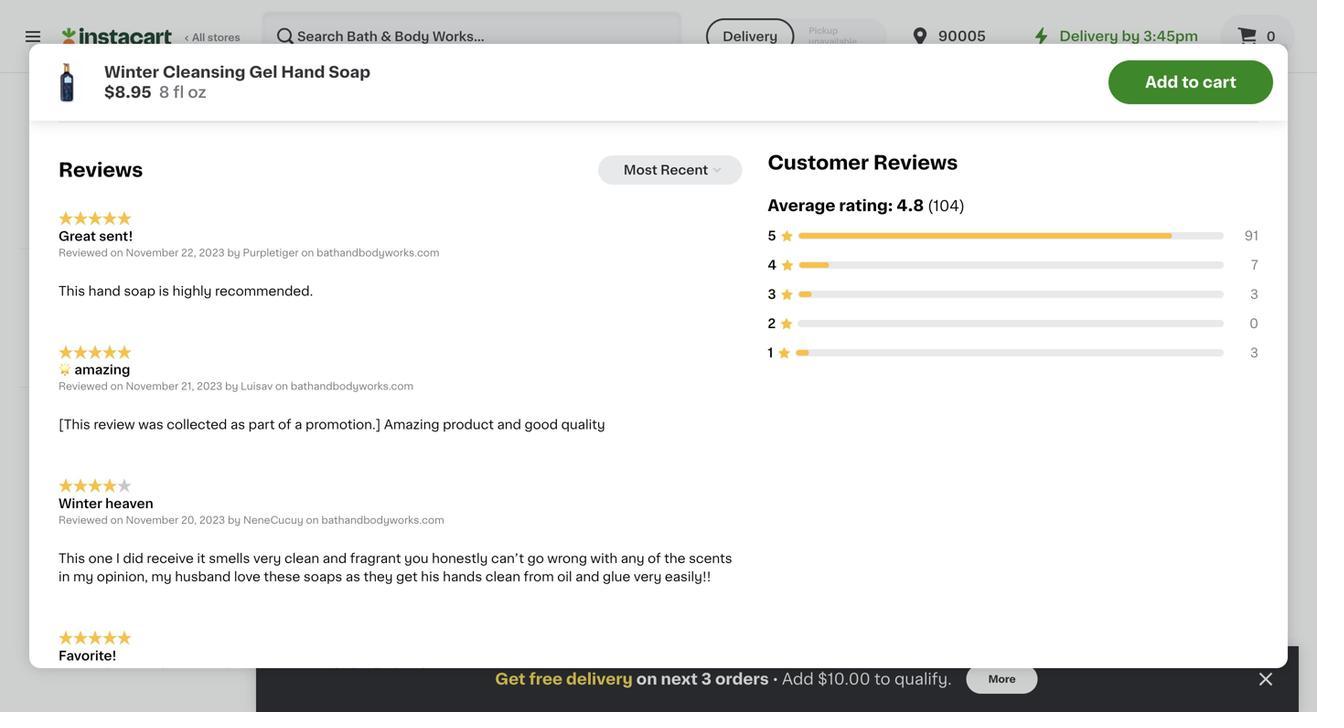 Task type: describe. For each thing, give the bounding box(es) containing it.
soap inside winterberry ice cleansing gel hand soap
[[755, 276, 788, 289]]

lists link
[[29, 337, 244, 373]]

service type group
[[706, 18, 887, 55]]

$7.95 element
[[692, 213, 863, 236]]

return
[[748, 60, 786, 73]]

hand inside winter citrus wreath gentle & clean foaming hand soap
[[1092, 294, 1126, 307]]

eligible for winterberry ice gentle & clean foaming hand soap
[[947, 319, 995, 332]]

issued
[[291, 60, 333, 73]]

hand inside winterberry ice cleansing gel hand soap
[[718, 276, 752, 289]]

add inside treatment tracker modal dialog
[[782, 672, 814, 687]]

https://customercare.bathandbodyworks.com/app/answers/detail/a_id/1525
[[59, 79, 563, 91]]

1 horizontal spatial see eligible items button
[[892, 310, 1062, 341]]

2
[[768, 317, 776, 330]]

great sent! reviewed on november 22, 2023 by purpletiger on bathandbodyworks.com
[[59, 230, 439, 258]]

they
[[364, 571, 393, 584]]

1 or from the left
[[59, 42, 72, 55]]

0 horizontal spatial store
[[126, 204, 153, 214]]

95 inside $ 3 95
[[917, 678, 931, 688]]

15
[[703, 677, 724, 696]]

most recent button
[[598, 155, 742, 185]]

hand inside the buy 4 for $24 winter cleansing gel hand soap
[[293, 276, 327, 289]]

purchased
[[98, 24, 167, 37]]

sanitizers
[[137, 518, 202, 531]]

was
[[138, 419, 163, 431]]

0 horizontal spatial bath
[[534, 60, 564, 73]]

& inside winter citrus wreath gentle & clean foaming hand soap
[[1138, 276, 1149, 289]]

favorite!
[[59, 650, 117, 663]]

1 horizontal spatial see eligible items
[[919, 319, 1035, 332]]

honestly
[[432, 553, 488, 565]]

luisav
[[241, 382, 273, 392]]

add button inside product group
[[395, 500, 460, 533]]

winterberry ice cleansing gel hand soap button
[[692, 35, 863, 306]]

the inside this one i did receive it smells very clean and fragrant you honestly can't go wrong with any of the scents in my opinion, my husband love these soaps as they get his hands clean from oil and glue very easily!!
[[664, 553, 686, 565]]

items purchased through instacart can only be returned in-store. go to the customer service desk at any bath & body works retail store and present your transaction barcode, if available, or instacart receipt, if not. your barcode or receipt will be accessible in your order history page. most purchases are eligible for exchange or refund within 180 days. bath & body works may ask you to show a government-issued photo id. for more details, see bath & body works's full in-store return policy for details: https://customercare.bathandbodyworks.com/app/answers/detail/a_id/1525
[[59, 24, 1251, 91]]

5 95 from the left
[[1130, 678, 1144, 688]]

7 for winterberry ice gentle & clean foaming hand soap
[[902, 215, 914, 234]]

1 vertical spatial 4
[[768, 259, 777, 272]]

within
[[998, 42, 1036, 55]]

3 inside item carousel region
[[902, 677, 915, 696]]

in inside favorite! reviewed on november 15, 2023 by robin s in iowa on bathandbodyworks.com
[[282, 668, 291, 678]]

fl inside winterberry ice gentle & clean foaming hand soap 8.75 fl oz
[[916, 294, 923, 304]]

favorite! reviewed on november 15, 2023 by robin s in iowa on bathandbodyworks.com
[[59, 650, 458, 678]]

100%
[[67, 222, 95, 232]]

4 inside the buy 4 for $24 winter cleansing gel hand soap
[[321, 241, 328, 252]]

0 vertical spatial be
[[342, 24, 358, 37]]

treatment tracker modal dialog
[[256, 647, 1299, 713]]

(176)
[[1159, 314, 1184, 324]]

ask
[[90, 60, 112, 73]]

0 inside 0 button
[[1267, 30, 1276, 43]]

bath & body works logo image
[[96, 95, 177, 176]]

are
[[776, 42, 796, 55]]

bathandbodyworks.com for part
[[291, 382, 413, 392]]

purpletiger
[[243, 248, 299, 258]]

add to cart button
[[1109, 60, 1273, 104]]

days.
[[1066, 42, 1100, 55]]

more
[[988, 675, 1016, 685]]

cart
[[1203, 75, 1237, 90]]

barcode
[[259, 42, 313, 55]]

details:
[[853, 60, 900, 73]]

by inside favorite! reviewed on november 15, 2023 by robin s in iowa on bathandbodyworks.com
[[225, 668, 238, 678]]

$ inside $ 15 95
[[696, 678, 703, 688]]

0 vertical spatial works
[[816, 24, 856, 37]]

great
[[59, 230, 96, 243]]

november for sent!
[[126, 248, 179, 258]]

robin
[[241, 668, 271, 678]]

$ inside $ 3 95
[[896, 678, 902, 688]]

these
[[264, 571, 300, 584]]

winter cleansing gel hand soap $8.95 8 fl oz
[[104, 64, 370, 100]]

photo
[[336, 60, 374, 73]]

in inside items purchased through instacart can only be returned in-store. go to the customer service desk at any bath & body works retail store and present your transaction barcode, if available, or instacart receipt, if not. your barcode or receipt will be accessible in your order history page. most purchases are eligible for exchange or refund within 180 days. bath & body works may ask you to show a government-issued photo id. for more details, see bath & body works's full in-store return policy for details: https://customercare.bathandbodyworks.com/app/answers/detail/a_id/1525
[[498, 42, 509, 55]]

recent
[[661, 164, 708, 176]]

foaming inside winterberry ice gentle & clean foaming hand soap 8.75 fl oz
[[932, 276, 988, 289]]

any for with
[[621, 553, 644, 565]]

product group containing winterberry ice cleansing gel hand soap
[[692, 35, 863, 341]]

on right "nenecucuy"
[[306, 516, 319, 526]]

as inside this one i did receive it smells very clean and fragrant you honestly can't go wrong with any of the scents in my opinion, my husband love these soaps as they get his hands clean from oil and glue very easily!!
[[346, 571, 360, 584]]

is
[[159, 285, 169, 298]]

delivery for delivery by 3:45pm
[[1060, 30, 1118, 43]]

hand inside winterberry ice gentle & clean foaming hand soap 8.75 fl oz
[[991, 276, 1026, 289]]

on right purpletiger
[[301, 248, 314, 258]]

hand
[[88, 285, 121, 298]]

0 horizontal spatial gifts
[[40, 413, 73, 426]]

in inside this one i did receive it smells very clean and fragrant you honestly can't go wrong with any of the scents in my opinion, my husband love these soaps as they get his hands clean from oil and glue very easily!!
[[59, 571, 70, 584]]

winterberry for hand
[[692, 257, 769, 270]]

s
[[273, 668, 280, 678]]

on down sent!
[[110, 248, 123, 258]]

hands
[[443, 571, 482, 584]]

fragrant
[[350, 553, 401, 565]]

3 inside treatment tracker modal dialog
[[701, 672, 712, 687]]

can't
[[491, 553, 524, 565]]

1 horizontal spatial clean
[[485, 571, 520, 584]]

1 $ 38 95 from the left
[[296, 677, 345, 696]]

foaming inside winter citrus wreath gentle & clean foaming hand soap
[[1192, 276, 1248, 289]]

0 vertical spatial for
[[849, 42, 867, 55]]

see eligible items for winter
[[1119, 354, 1235, 367]]

2023 inside favorite! reviewed on november 15, 2023 by robin s in iowa on bathandbodyworks.com
[[197, 668, 223, 678]]

see for winterberry ice cleansing gel hand soap
[[719, 319, 744, 332]]

hand inside winter cleansing gel hand soap $8.95 8 fl oz
[[281, 64, 325, 80]]

& inside winterberry ice gentle & clean foaming hand soap 8.75 fl oz
[[1041, 257, 1051, 270]]

body down barcode,
[[1150, 42, 1185, 55]]

0 horizontal spatial in-
[[420, 24, 437, 37]]

20,
[[181, 516, 197, 526]]

customer
[[768, 153, 869, 172]]

all
[[192, 32, 205, 43]]

gentle inside winter citrus wreath gentle & clean foaming hand soap
[[1092, 276, 1135, 289]]

by for part
[[225, 382, 238, 392]]

average
[[768, 198, 835, 214]]

amazing
[[384, 419, 440, 431]]

gentle inside winterberry ice gentle & clean foaming hand soap 8.75 fl oz
[[995, 257, 1038, 270]]

sales
[[40, 552, 76, 565]]

3 or from the left
[[936, 42, 949, 55]]

0 horizontal spatial reviews
[[59, 160, 143, 180]]

1 horizontal spatial items
[[998, 319, 1035, 332]]

on down the heaven
[[110, 516, 123, 526]]

0 horizontal spatial very
[[253, 553, 281, 565]]

1 vertical spatial 0
[[1250, 317, 1259, 330]]

on right iowa
[[320, 668, 333, 678]]

0 horizontal spatial your
[[512, 42, 541, 55]]

heaven
[[105, 498, 153, 510]]

1 vertical spatial instacart
[[75, 42, 132, 55]]

see eligible items button for winterberry
[[692, 310, 863, 341]]

gifts inside item carousel region
[[293, 418, 343, 437]]

highly
[[172, 285, 212, 298]]

part
[[248, 419, 275, 431]]

this one i did receive it smells very clean and fragrant you honestly can't go wrong with any of the scents in my opinion, my husband love these soaps as they get his hands clean from oil and glue very easily!!
[[59, 553, 732, 584]]

gifts & accessories inside item carousel region
[[293, 418, 494, 437]]

orders
[[715, 672, 769, 687]]

reviewed for winter
[[59, 516, 108, 526]]

delivery for delivery
[[723, 30, 778, 43]]

purchases
[[705, 42, 773, 55]]

1 my from the left
[[73, 571, 93, 584]]

satisfaction
[[97, 222, 158, 232]]

customer
[[540, 24, 602, 37]]

1 vertical spatial in-
[[694, 60, 711, 73]]

180
[[1040, 42, 1063, 55]]

0 horizontal spatial gifts & accessories
[[40, 413, 171, 426]]

soap inside winter cleansing gel hand soap $8.95 8 fl oz
[[329, 64, 370, 80]]

receipt,
[[135, 42, 185, 55]]

1 horizontal spatial works
[[1188, 42, 1228, 55]]

0 vertical spatial of
[[278, 419, 291, 431]]

oz inside winterberry ice gentle & clean foaming hand soap 8.75 fl oz
[[926, 294, 938, 304]]

0 horizontal spatial gifts & accessories link
[[29, 402, 244, 437]]

guarantee
[[161, 222, 214, 232]]

$ inside product group
[[296, 678, 303, 688]]

ice for foaming
[[972, 257, 991, 270]]

may
[[59, 60, 86, 73]]

0 vertical spatial store
[[894, 24, 927, 37]]

policy
[[790, 60, 829, 73]]

add to cart
[[1145, 75, 1237, 90]]

& inside item carousel region
[[348, 418, 364, 437]]

through
[[170, 24, 220, 37]]

7 for winter citrus wreath gentle & clean foaming hand soap
[[1102, 215, 1114, 234]]

eligible for winterberry ice cleansing gel hand soap
[[747, 319, 796, 332]]

smells
[[209, 553, 250, 565]]

1 horizontal spatial add button
[[1194, 39, 1259, 71]]

2 $ 38 95 from the left
[[1095, 677, 1144, 696]]

iowa
[[294, 668, 317, 678]]

see
[[508, 60, 531, 73]]

husband
[[175, 571, 231, 584]]

2023 for highly
[[199, 248, 225, 258]]

his
[[421, 571, 440, 584]]

product group inside item carousel region
[[293, 497, 463, 713]]

more
[[422, 60, 455, 73]]

shop link
[[29, 263, 244, 300]]

eligible for winter citrus wreath gentle & clean foaming hand soap
[[1147, 354, 1195, 367]]

buy 4 for $24 winter cleansing gel hand soap
[[293, 241, 427, 289]]

items for winter citrus wreath gentle & clean foaming hand soap
[[1198, 354, 1235, 367]]

to inside add to cart button
[[1182, 75, 1199, 90]]

add down available,
[[1228, 50, 1249, 60]]

and right oil on the bottom left of the page
[[575, 571, 600, 584]]

on down "amazing"
[[110, 382, 123, 392]]

soap
[[124, 285, 155, 298]]

and up 'soaps'
[[323, 553, 347, 565]]

sales link
[[29, 541, 244, 576]]

next
[[661, 672, 698, 687]]

clean inside winter citrus wreath gentle & clean foaming hand soap
[[1152, 276, 1189, 289]]

2023 for as
[[197, 382, 223, 392]]



Task type: vqa. For each thing, say whether or not it's contained in the screenshot.
PETS IN SAN JOSE
no



Task type: locate. For each thing, give the bounding box(es) containing it.
1 horizontal spatial you
[[404, 553, 429, 565]]

buy
[[298, 241, 319, 252]]

oz inside winter cleansing gel hand soap $8.95 8 fl oz
[[188, 85, 206, 100]]

my down receive
[[151, 571, 172, 584]]

winterberry inside winterberry ice cleansing gel hand soap
[[692, 257, 769, 270]]

2 ice from the left
[[972, 257, 991, 270]]

winter inside winter heaven reviewed on november 20, 2023 by nenecucuy on bathandbodyworks.com
[[59, 498, 102, 510]]

4 right buy
[[321, 241, 328, 252]]

by for it
[[228, 516, 241, 526]]

my
[[73, 571, 93, 584], [151, 571, 172, 584]]

cleansing down $7.95 element
[[795, 257, 859, 270]]

95 inside $ 5 95
[[517, 678, 531, 688]]

2023 right the 20,
[[199, 516, 225, 526]]

product
[[443, 419, 494, 431]]

0 vertical spatial instacart
[[224, 24, 281, 37]]

as left part
[[230, 419, 245, 431]]

bath down barcode,
[[1104, 42, 1134, 55]]

a down not.
[[196, 60, 204, 73]]

4 november from the top
[[126, 668, 179, 678]]

winter down buy
[[293, 257, 335, 270]]

0 vertical spatial a
[[196, 60, 204, 73]]

winterberry ice cleansing gel hand soap
[[692, 257, 859, 289]]

2023 right 21,
[[197, 382, 223, 392]]

foaming down (104)
[[932, 276, 988, 289]]

0 vertical spatial this
[[59, 285, 85, 298]]

and inside items purchased through instacart can only be returned in-store. go to the customer service desk at any bath & body works retail store and present your transaction barcode, if available, or instacart receipt, if not. your barcode or receipt will be accessible in your order history page. most purchases are eligible for exchange or refund within 180 days. bath & body works may ask you to show a government-issued photo id. for more details, see bath & body works's full in-store return policy for details: https://customercare.bathandbodyworks.com/app/answers/detail/a_id/1525
[[931, 24, 955, 37]]

0 vertical spatial gel
[[249, 64, 277, 80]]

this inside this one i did receive it smells very clean and fragrant you honestly can't go wrong with any of the scents in my opinion, my husband love these soaps as they get his hands clean from oil and glue very easily!!
[[59, 553, 85, 565]]

reviews up 4.8
[[873, 153, 958, 172]]

gel inside the buy 4 for $24 winter cleansing gel hand soap
[[405, 257, 427, 270]]

0 vertical spatial gentle
[[995, 257, 1038, 270]]

0 horizontal spatial 7
[[902, 215, 914, 234]]

by left luisav
[[225, 382, 238, 392]]

2 vertical spatial gel
[[692, 276, 714, 289]]

by left purpletiger
[[227, 248, 240, 258]]

1 horizontal spatial 7
[[1102, 215, 1114, 234]]

0 horizontal spatial 0
[[1250, 317, 1259, 330]]

gifts right part
[[293, 418, 343, 437]]

november inside favorite! reviewed on november 15, 2023 by robin s in iowa on bathandbodyworks.com
[[126, 668, 179, 678]]

you inside this one i did receive it smells very clean and fragrant you honestly can't go wrong with any of the scents in my opinion, my husband love these soaps as they get his hands clean from oil and glue very easily!!
[[404, 553, 429, 565]]

1 horizontal spatial 5
[[768, 230, 776, 242]]

you up $8.95
[[115, 60, 139, 73]]

get
[[495, 672, 525, 687]]

0 horizontal spatial cleansing
[[163, 64, 246, 80]]

nenecucuy
[[243, 516, 303, 526]]

accessories inside item carousel region
[[369, 418, 494, 437]]

the
[[516, 24, 537, 37], [664, 553, 686, 565]]

0 vertical spatial fl
[[173, 85, 184, 100]]

2 horizontal spatial see eligible items button
[[1092, 345, 1262, 376]]

delivery inside button
[[723, 30, 778, 43]]

0 vertical spatial bath
[[732, 24, 762, 37]]

glue
[[603, 571, 631, 584]]

add button
[[1194, 39, 1259, 71], [395, 500, 460, 533]]

1 vertical spatial any
[[621, 553, 644, 565]]

5 inside item carousel region
[[503, 677, 516, 696]]

november
[[126, 248, 179, 258], [126, 382, 179, 392], [126, 516, 179, 526], [126, 668, 179, 678]]

november for heaven
[[126, 516, 179, 526]]

see eligible items button for winter
[[1092, 345, 1262, 376]]

reviewed inside 🌟 amazing reviewed on november 21, 2023 by luisav on bathandbodyworks.com
[[59, 382, 108, 392]]

1 vertical spatial gentle
[[1092, 276, 1135, 289]]

and up refund
[[931, 24, 955, 37]]

for right policy
[[832, 60, 850, 73]]

hand soaps & sanitizers link
[[29, 507, 244, 541]]

add inside button
[[1145, 75, 1178, 90]]

see eligible items down (176)
[[1119, 354, 1235, 367]]

body
[[779, 24, 813, 37], [1150, 42, 1185, 55], [581, 60, 615, 73], [40, 483, 75, 496]]

1 horizontal spatial clean
[[1152, 276, 1189, 289]]

bathandbodyworks.com for recommended.
[[317, 248, 439, 258]]

if down through
[[188, 42, 196, 55]]

very up these
[[253, 553, 281, 565]]

0 horizontal spatial accessories
[[90, 413, 171, 426]]

in down sales
[[59, 571, 70, 584]]

items right 2
[[799, 319, 836, 332]]

2 horizontal spatial 7
[[1251, 259, 1259, 272]]

eligible
[[799, 42, 846, 55], [747, 319, 796, 332], [947, 319, 995, 332], [1147, 354, 1195, 367]]

for inside the buy 4 for $24 winter cleansing gel hand soap
[[330, 241, 345, 252]]

0 horizontal spatial works
[[816, 24, 856, 37]]

body left care
[[40, 483, 75, 496]]

gel inside winterberry ice cleansing gel hand soap
[[692, 276, 714, 289]]

you up "get"
[[404, 553, 429, 565]]

government-
[[207, 60, 291, 73]]

1 horizontal spatial winterberry
[[892, 257, 968, 270]]

$24
[[347, 241, 367, 252]]

1 horizontal spatial of
[[648, 553, 661, 565]]

2 horizontal spatial or
[[936, 42, 949, 55]]

page.
[[630, 42, 666, 55]]

1 horizontal spatial reviews
[[873, 153, 958, 172]]

gifts
[[40, 413, 73, 426], [293, 418, 343, 437]]

2 november from the top
[[126, 382, 179, 392]]

see eligible items button down winterberry ice gentle & clean foaming hand soap 8.75 fl oz
[[892, 310, 1062, 341]]

product group containing winter cleansing gel hand soap
[[293, 35, 463, 358]]

0 horizontal spatial or
[[59, 42, 72, 55]]

95 inside product group
[[331, 678, 345, 688]]

any inside this one i did receive it smells very clean and fragrant you honestly can't go wrong with any of the scents in my opinion, my husband love these soaps as they get his hands clean from oil and glue very easily!!
[[621, 553, 644, 565]]

4 down $7.95 element
[[768, 259, 777, 272]]

8.75
[[892, 294, 914, 304]]

$ 3 95
[[896, 677, 931, 696]]

clean down can't
[[485, 571, 520, 584]]

1 horizontal spatial gifts & accessories
[[293, 418, 494, 437]]

bathandbodyworks.com for it
[[321, 516, 444, 526]]

$ inside $ 5 95
[[496, 678, 503, 688]]

all stores link
[[62, 11, 241, 62]]

&
[[765, 24, 776, 37], [1137, 42, 1147, 55], [568, 60, 578, 73], [1041, 257, 1051, 270], [1138, 276, 1149, 289], [76, 413, 87, 426], [348, 418, 364, 437], [123, 518, 134, 531]]

free
[[529, 672, 563, 687]]

fl right "8"
[[173, 85, 184, 100]]

1 horizontal spatial gifts & accessories link
[[293, 416, 494, 438]]

everyday store prices link
[[75, 201, 199, 216]]

0 horizontal spatial $ 38 95
[[296, 677, 345, 696]]

of
[[278, 419, 291, 431], [648, 553, 661, 565]]

recommended.
[[215, 285, 313, 298]]

my down one at the bottom
[[73, 571, 93, 584]]

2023 inside great sent! reviewed on november 22, 2023 by purpletiger on bathandbodyworks.com
[[199, 248, 225, 258]]

2 95 from the left
[[517, 678, 531, 688]]

winter left "citrus" at right
[[1092, 257, 1134, 270]]

2023 right 22,
[[199, 248, 225, 258]]

1 horizontal spatial a
[[295, 419, 302, 431]]

1 38 from the left
[[303, 677, 329, 696]]

91
[[1245, 230, 1259, 242]]

with
[[590, 553, 618, 565]]

soaps
[[304, 571, 342, 584]]

1 horizontal spatial gifts
[[293, 418, 343, 437]]

bathandbodyworks.com inside great sent! reviewed on november 22, 2023 by purpletiger on bathandbodyworks.com
[[317, 248, 439, 258]]

0 horizontal spatial see eligible items
[[719, 319, 836, 332]]

winter down body care
[[59, 498, 102, 510]]

2 horizontal spatial see eligible items
[[1119, 354, 1235, 367]]

2 horizontal spatial see
[[1119, 354, 1144, 367]]

see eligible items inside product group
[[719, 319, 836, 332]]

1 horizontal spatial store
[[711, 60, 744, 73]]

to right go
[[499, 24, 512, 37]]

to down receipt,
[[142, 60, 156, 73]]

accessories
[[90, 413, 171, 426], [369, 418, 494, 437]]

any right at
[[705, 24, 729, 37]]

0 right (176)
[[1250, 317, 1259, 330]]

winter for winter cleansing gel hand soap $8.95 8 fl oz
[[104, 64, 159, 80]]

your
[[1011, 24, 1040, 37], [512, 42, 541, 55]]

product group
[[293, 35, 463, 358], [492, 35, 663, 269], [692, 35, 863, 341], [892, 35, 1062, 341], [1092, 35, 1262, 376], [293, 497, 463, 713]]

95 inside $ 15 95
[[726, 678, 739, 688]]

on right luisav
[[275, 382, 288, 392]]

2 horizontal spatial gel
[[692, 276, 714, 289]]

be up receipt
[[342, 24, 358, 37]]

bathandbodyworks.com inside favorite! reviewed on november 15, 2023 by robin s in iowa on bathandbodyworks.com
[[335, 668, 458, 678]]

details,
[[458, 60, 505, 73]]

7 down 4.8
[[902, 215, 914, 234]]

reviewed inside winter heaven reviewed on november 20, 2023 by nenecucuy on bathandbodyworks.com
[[59, 516, 108, 526]]

1 horizontal spatial ice
[[972, 257, 991, 270]]

returned
[[362, 24, 417, 37]]

as left they
[[346, 571, 360, 584]]

of right with
[[648, 553, 661, 565]]

1 horizontal spatial in
[[282, 668, 291, 678]]

2 foaming from the left
[[1192, 276, 1248, 289]]

1 vertical spatial of
[[648, 553, 661, 565]]

1 $ from the left
[[296, 678, 303, 688]]

1 horizontal spatial 0
[[1267, 30, 1276, 43]]

any for at
[[705, 24, 729, 37]]

on inside treatment tracker modal dialog
[[636, 672, 657, 687]]

2 horizontal spatial bath
[[1104, 42, 1134, 55]]

in right s
[[282, 668, 291, 678]]

0 horizontal spatial clean
[[892, 276, 929, 289]]

ice for soap
[[772, 257, 792, 270]]

november for amazing
[[126, 382, 179, 392]]

2 winterberry from the left
[[892, 257, 968, 270]]

transaction
[[1043, 24, 1116, 37]]

most up full
[[669, 42, 702, 55]]

this hand soap is highly recommended.
[[59, 285, 313, 298]]

0 horizontal spatial if
[[188, 42, 196, 55]]

1 vertical spatial the
[[664, 553, 686, 565]]

body up are
[[779, 24, 813, 37]]

fl inside winter cleansing gel hand soap $8.95 8 fl oz
[[173, 85, 184, 100]]

to left cart
[[1182, 75, 1199, 90]]

1 vertical spatial most
[[624, 164, 657, 176]]

4 reviewed from the top
[[59, 668, 108, 678]]

soap inside winter citrus wreath gentle & clean foaming hand soap
[[1129, 294, 1162, 307]]

or up may
[[59, 42, 72, 55]]

winter inside winter cleansing gel hand soap $8.95 8 fl oz
[[104, 64, 159, 80]]

this left hand
[[59, 285, 85, 298]]

2023 inside winter heaven reviewed on november 20, 2023 by nenecucuy on bathandbodyworks.com
[[199, 516, 225, 526]]

0 horizontal spatial of
[[278, 419, 291, 431]]

2023 right "15,"
[[197, 668, 223, 678]]

lists
[[70, 348, 101, 361]]

cleansing inside winterberry ice cleansing gel hand soap
[[795, 257, 859, 270]]

5 $ from the left
[[1095, 678, 1102, 688]]

works left retail
[[816, 24, 856, 37]]

2 horizontal spatial store
[[894, 24, 927, 37]]

1 horizontal spatial if
[[1180, 24, 1188, 37]]

clean up these
[[284, 553, 319, 565]]

1 vertical spatial gel
[[405, 257, 427, 270]]

1 vertical spatial your
[[512, 42, 541, 55]]

a right part
[[295, 419, 302, 431]]

1 horizontal spatial instacart
[[224, 24, 281, 37]]

good
[[525, 419, 558, 431]]

0 horizontal spatial instacart
[[75, 42, 132, 55]]

1 horizontal spatial very
[[634, 571, 662, 584]]

the up see on the top of page
[[516, 24, 537, 37]]

by for recommended.
[[227, 248, 240, 258]]

cleansing inside winter cleansing gel hand soap $8.95 8 fl oz
[[163, 64, 246, 80]]

any
[[705, 24, 729, 37], [621, 553, 644, 565]]

foaming down wreath
[[1192, 276, 1248, 289]]

see eligible items down winterberry ice gentle & clean foaming hand soap 8.75 fl oz
[[919, 319, 1035, 332]]

winterberry for clean
[[892, 257, 968, 270]]

eligible down winterberry ice gentle & clean foaming hand soap 8.75 fl oz
[[947, 319, 995, 332]]

clean
[[892, 276, 929, 289], [1152, 276, 1189, 289]]

by left 'robin'
[[225, 668, 238, 678]]

see eligible items for winterberry
[[719, 319, 836, 332]]

95
[[331, 678, 345, 688], [517, 678, 531, 688], [726, 678, 739, 688], [917, 678, 931, 688], [1130, 678, 1144, 688]]

1 foaming from the left
[[932, 276, 988, 289]]

hand
[[281, 64, 325, 80], [293, 276, 327, 289], [718, 276, 752, 289], [991, 276, 1026, 289], [1092, 294, 1126, 307], [40, 518, 76, 531]]

on left next
[[636, 672, 657, 687]]

1 vertical spatial a
[[295, 419, 302, 431]]

0 vertical spatial 4
[[321, 241, 328, 252]]

1 horizontal spatial foaming
[[1192, 276, 1248, 289]]

3 november from the top
[[126, 516, 179, 526]]

reviewed for 🌟
[[59, 382, 108, 392]]

this for this hand soap is highly recommended.
[[59, 285, 85, 298]]

this left one at the bottom
[[59, 553, 85, 565]]

1 horizontal spatial 38
[[1102, 677, 1128, 696]]

reviewed
[[59, 248, 108, 258], [59, 382, 108, 392], [59, 516, 108, 526], [59, 668, 108, 678]]

ice inside winterberry ice cleansing gel hand soap
[[772, 257, 792, 270]]

instacart
[[224, 24, 281, 37], [75, 42, 132, 55]]

to
[[499, 24, 512, 37], [142, 60, 156, 73], [1182, 75, 1199, 90], [874, 672, 891, 687]]

0 vertical spatial you
[[115, 60, 139, 73]]

2023 for receive
[[199, 516, 225, 526]]

add button down available,
[[1194, 39, 1259, 71]]

instacart logo image
[[62, 26, 172, 48]]

0 horizontal spatial foaming
[[932, 276, 988, 289]]

for left $24
[[330, 241, 345, 252]]

1 horizontal spatial in-
[[694, 60, 711, 73]]

2 or from the left
[[316, 42, 329, 55]]

see eligible items up '1'
[[719, 319, 836, 332]]

any inside items purchased through instacart can only be returned in-store. go to the customer service desk at any bath & body works retail store and present your transaction barcode, if available, or instacart receipt, if not. your barcode or receipt will be accessible in your order history page. most purchases are eligible for exchange or refund within 180 days. bath & body works may ask you to show a government-issued photo id. for more details, see bath & body works's full in-store return policy for details: https://customercare.bathandbodyworks.com/app/answers/detail/a_id/1525
[[705, 24, 729, 37]]

2 38 from the left
[[1102, 677, 1128, 696]]

it
[[197, 553, 205, 565]]

from
[[524, 571, 554, 584]]

1 vertical spatial be
[[405, 42, 422, 55]]

eligible up '1'
[[747, 319, 796, 332]]

winter citrus wreath gentle & clean foaming hand soap
[[1092, 257, 1248, 307]]

1 horizontal spatial the
[[664, 553, 686, 565]]

by up smells
[[228, 516, 241, 526]]

reviews
[[873, 153, 958, 172], [59, 160, 143, 180]]

soap inside winterberry ice gentle & clean foaming hand soap 8.75 fl oz
[[1029, 276, 1062, 289]]

clean up 8.75
[[892, 276, 929, 289]]

body down history
[[581, 60, 615, 73]]

gifts down 🌟
[[40, 413, 73, 426]]

eligible inside product group
[[747, 319, 796, 332]]

winter for winter heaven reviewed on november 20, 2023 by nenecucuy on bathandbodyworks.com
[[59, 498, 102, 510]]

november inside great sent! reviewed on november 22, 2023 by purpletiger on bathandbodyworks.com
[[126, 248, 179, 258]]

bath up the purchases
[[732, 24, 762, 37]]

sent!
[[99, 230, 133, 243]]

more button
[[966, 665, 1038, 694]]

0 horizontal spatial gentle
[[995, 257, 1038, 270]]

any up glue
[[621, 553, 644, 565]]

body care link
[[29, 472, 244, 507]]

did
[[123, 553, 143, 565]]

0 vertical spatial in-
[[420, 24, 437, 37]]

2 my from the left
[[151, 571, 172, 584]]

1 clean from the left
[[892, 276, 929, 289]]

delivery by 3:45pm
[[1060, 30, 1198, 43]]

november inside 🌟 amazing reviewed on november 21, 2023 by luisav on bathandbodyworks.com
[[126, 382, 179, 392]]

3 reviewed from the top
[[59, 516, 108, 526]]

add button up honestly
[[395, 500, 460, 533]]

by inside great sent! reviewed on november 22, 2023 by purpletiger on bathandbodyworks.com
[[227, 248, 240, 258]]

cleansing
[[163, 64, 246, 80], [338, 257, 402, 270], [795, 257, 859, 270]]

on down the favorite! on the bottom of the page
[[110, 668, 123, 678]]

you inside items purchased through instacart can only be returned in-store. go to the customer service desk at any bath & body works retail store and present your transaction barcode, if available, or instacart receipt, if not. your barcode or receipt will be accessible in your order history page. most purchases are eligible for exchange or refund within 180 days. bath & body works may ask you to show a government-issued photo id. for more details, see bath & body works's full in-store return policy for details: https://customercare.bathandbodyworks.com/app/answers/detail/a_id/1525
[[115, 60, 139, 73]]

add inside item carousel region
[[429, 512, 450, 522]]

1 november from the top
[[126, 248, 179, 258]]

winter inside the buy 4 for $24 winter cleansing gel hand soap
[[293, 257, 335, 270]]

gel inside winter cleansing gel hand soap $8.95 8 fl oz
[[249, 64, 277, 80]]

exchange
[[870, 42, 933, 55]]

1 horizontal spatial your
[[1011, 24, 1040, 37]]

1 horizontal spatial or
[[316, 42, 329, 55]]

reviewed down 🌟
[[59, 382, 108, 392]]

and left good on the left bottom
[[497, 419, 521, 431]]

1 this from the top
[[59, 285, 85, 298]]

0 button
[[1220, 15, 1295, 59]]

1 ice from the left
[[772, 257, 792, 270]]

see down winterberry ice gentle & clean foaming hand soap 8.75 fl oz
[[919, 319, 944, 332]]

delivery
[[566, 672, 633, 687]]

or left refund
[[936, 42, 949, 55]]

1 horizontal spatial fl
[[916, 294, 923, 304]]

by left 3:45pm on the right of page
[[1122, 30, 1140, 43]]

0
[[1267, 30, 1276, 43], [1250, 317, 1259, 330]]

2 reviewed from the top
[[59, 382, 108, 392]]

clean
[[284, 553, 319, 565], [485, 571, 520, 584]]

gifts & accessories link inside item carousel region
[[293, 416, 494, 438]]

0 vertical spatial add button
[[1194, 39, 1259, 71]]

1 horizontal spatial as
[[346, 571, 360, 584]]

1 vertical spatial bath
[[1104, 42, 1134, 55]]

0 horizontal spatial fl
[[173, 85, 184, 100]]

prices
[[155, 204, 188, 214]]

1 vertical spatial 5
[[503, 677, 516, 696]]

soap inside the buy 4 for $24 winter cleansing gel hand soap
[[330, 276, 363, 289]]

0 vertical spatial 5
[[768, 230, 776, 242]]

1 horizontal spatial see
[[919, 319, 944, 332]]

if right barcode,
[[1180, 24, 1188, 37]]

present
[[958, 24, 1008, 37]]

0 vertical spatial any
[[705, 24, 729, 37]]

1 vertical spatial in
[[59, 571, 70, 584]]

reviewed down the favorite! on the bottom of the page
[[59, 668, 108, 678]]

winter
[[104, 64, 159, 80], [293, 257, 335, 270], [1092, 257, 1134, 270], [59, 498, 102, 510]]

item carousel region
[[293, 409, 1262, 713]]

most inside items purchased through instacart can only be returned in-store. go to the customer service desk at any bath & body works retail store and present your transaction barcode, if available, or instacart receipt, if not. your barcode or receipt will be accessible in your order history page. most purchases are eligible for exchange or refund within 180 days. bath & body works may ask you to show a government-issued photo id. for more details, see bath & body works's full in-store return policy for details: https://customercare.bathandbodyworks.com/app/answers/detail/a_id/1525
[[669, 42, 702, 55]]

0 horizontal spatial see eligible items button
[[692, 310, 863, 341]]

3 95 from the left
[[726, 678, 739, 688]]

this for this one i did receive it smells very clean and fragrant you honestly can't go wrong with any of the scents in my opinion, my husband love these soaps as they get his hands clean from oil and glue very easily!!
[[59, 553, 85, 565]]

reviewed down great
[[59, 248, 108, 258]]

items down winter citrus wreath gentle & clean foaming hand soap at the top right of page
[[1198, 354, 1235, 367]]

0 horizontal spatial as
[[230, 419, 245, 431]]

your
[[228, 42, 256, 55]]

refund
[[952, 42, 994, 55]]

of inside this one i did receive it smells very clean and fragrant you honestly can't go wrong with any of the scents in my opinion, my husband love these soaps as they get his hands clean from oil and glue very easily!!
[[648, 553, 661, 565]]

to left $ 3 95
[[874, 672, 891, 687]]

0 vertical spatial oz
[[188, 85, 206, 100]]

items down winterberry ice gentle & clean foaming hand soap 8.75 fl oz
[[998, 319, 1035, 332]]

very right glue
[[634, 571, 662, 584]]

add up honestly
[[429, 512, 450, 522]]

see for winterberry ice gentle & clean foaming hand soap
[[919, 319, 944, 332]]

see for winter citrus wreath gentle & clean foaming hand soap
[[1119, 354, 1144, 367]]

0 horizontal spatial ice
[[772, 257, 792, 270]]

most inside button
[[624, 164, 657, 176]]

2 clean from the left
[[1152, 276, 1189, 289]]

see left 2
[[719, 319, 744, 332]]

works's
[[618, 60, 668, 73]]

reviewed inside great sent! reviewed on november 22, 2023 by purpletiger on bathandbodyworks.com
[[59, 248, 108, 258]]

100% satisfaction guarantee
[[67, 222, 214, 232]]

7 down 91
[[1251, 259, 1259, 272]]

5 left 'free' on the left bottom of the page
[[503, 677, 516, 696]]

0 right available,
[[1267, 30, 1276, 43]]

store down the purchases
[[711, 60, 744, 73]]

for
[[398, 60, 418, 73]]

4 $ from the left
[[896, 678, 902, 688]]

store
[[894, 24, 927, 37], [711, 60, 744, 73], [126, 204, 153, 214]]

of right part
[[278, 419, 291, 431]]

winter for winter citrus wreath gentle & clean foaming hand soap
[[1092, 257, 1134, 270]]

bath down order
[[534, 60, 564, 73]]

None search field
[[262, 11, 682, 62]]

product group containing 38
[[293, 497, 463, 713]]

bathandbodyworks.com inside winter heaven reviewed on november 20, 2023 by nenecucuy on bathandbodyworks.com
[[321, 516, 444, 526]]

winter up $8.95
[[104, 64, 159, 80]]

add
[[1228, 50, 1249, 60], [1145, 75, 1178, 90], [429, 512, 450, 522], [782, 672, 814, 687]]

review
[[94, 419, 135, 431]]

reviewed for great
[[59, 248, 108, 258]]

1 horizontal spatial delivery
[[1060, 30, 1118, 43]]

1 95 from the left
[[331, 678, 345, 688]]

oil
[[557, 571, 572, 584]]

by inside 🌟 amazing reviewed on november 21, 2023 by luisav on bathandbodyworks.com
[[225, 382, 238, 392]]

2 vertical spatial for
[[330, 241, 345, 252]]

the inside items purchased through instacart can only be returned in-store. go to the customer service desk at any bath & body works retail store and present your transaction barcode, if available, or instacart receipt, if not. your barcode or receipt will be accessible in your order history page. most purchases are eligible for exchange or refund within 180 days. bath & body works may ask you to show a government-issued photo id. for more details, see bath & body works's full in-store return policy for details: https://customercare.bathandbodyworks.com/app/answers/detail/a_id/1525
[[516, 24, 537, 37]]

(104)
[[928, 199, 965, 214]]

2023 inside 🌟 amazing reviewed on november 21, 2023 by luisav on bathandbodyworks.com
[[197, 382, 223, 392]]

to inside treatment tracker modal dialog
[[874, 672, 891, 687]]

clean inside winterberry ice gentle & clean foaming hand soap 8.75 fl oz
[[892, 276, 929, 289]]

order
[[545, 42, 579, 55]]

and
[[931, 24, 955, 37], [497, 419, 521, 431], [323, 553, 347, 565], [575, 571, 600, 584]]

0 horizontal spatial gel
[[249, 64, 277, 80]]

5 up winterberry ice cleansing gel hand soap
[[768, 230, 776, 242]]

0 vertical spatial as
[[230, 419, 245, 431]]

a inside items purchased through instacart can only be returned in-store. go to the customer service desk at any bath & body works retail store and present your transaction barcode, if available, or instacart receipt, if not. your barcode or receipt will be accessible in your order history page. most purchases are eligible for exchange or refund within 180 days. bath & body works may ask you to show a government-issued photo id. for more details, see bath & body works's full in-store return policy for details: https://customercare.bathandbodyworks.com/app/answers/detail/a_id/1525
[[196, 60, 204, 73]]

1 vertical spatial for
[[832, 60, 850, 73]]

this
[[59, 285, 85, 298], [59, 553, 85, 565]]

2 $ from the left
[[496, 678, 503, 688]]

4 95 from the left
[[917, 678, 931, 688]]

1 winterberry from the left
[[692, 257, 769, 270]]

in up see on the top of page
[[498, 42, 509, 55]]

oz
[[188, 85, 206, 100], [926, 294, 938, 304]]

items for winterberry ice cleansing gel hand soap
[[799, 319, 836, 332]]

gifts & accessories link
[[29, 402, 244, 437], [293, 416, 494, 438]]

1 reviewed from the top
[[59, 248, 108, 258]]

winter inside winter citrus wreath gentle & clean foaming hand soap
[[1092, 257, 1134, 270]]

winterberry inside winterberry ice gentle & clean foaming hand soap 8.75 fl oz
[[892, 257, 968, 270]]

by
[[1122, 30, 1140, 43], [227, 248, 240, 258], [225, 382, 238, 392], [228, 516, 241, 526], [225, 668, 238, 678]]

eligible up policy
[[799, 42, 846, 55]]

eligible inside items purchased through instacart can only be returned in-store. go to the customer service desk at any bath & body works retail store and present your transaction barcode, if available, or instacart receipt, if not. your barcode or receipt will be accessible in your order history page. most purchases are eligible for exchange or refund within 180 days. bath & body works may ask you to show a government-issued photo id. for more details, see bath & body works's full in-store return policy for details: https://customercare.bathandbodyworks.com/app/answers/detail/a_id/1525
[[799, 42, 846, 55]]

at
[[689, 24, 702, 37]]

a
[[196, 60, 204, 73], [295, 419, 302, 431]]

items inside product group
[[799, 319, 836, 332]]

1 horizontal spatial 4
[[768, 259, 777, 272]]

0 vertical spatial clean
[[284, 553, 319, 565]]

by inside winter heaven reviewed on november 20, 2023 by nenecucuy on bathandbodyworks.com
[[228, 516, 241, 526]]

add right •
[[782, 672, 814, 687]]

2 this from the top
[[59, 553, 85, 565]]

get
[[396, 571, 418, 584]]

cleansing inside the buy 4 for $24 winter cleansing gel hand soap
[[338, 257, 402, 270]]

reviewed inside favorite! reviewed on november 15, 2023 by robin s in iowa on bathandbodyworks.com
[[59, 668, 108, 678]]

in- right full
[[694, 60, 711, 73]]

bathandbodyworks.com inside 🌟 amazing reviewed on november 21, 2023 by luisav on bathandbodyworks.com
[[291, 382, 413, 392]]

1 vertical spatial very
[[634, 571, 662, 584]]

1 vertical spatial oz
[[926, 294, 938, 304]]

winterberry ice gentle & clean foaming hand soap 8.75 fl oz
[[892, 257, 1062, 304]]

qualify.
[[895, 672, 952, 687]]

3 $ from the left
[[696, 678, 703, 688]]

wrong
[[547, 553, 587, 565]]

1 horizontal spatial be
[[405, 42, 422, 55]]



